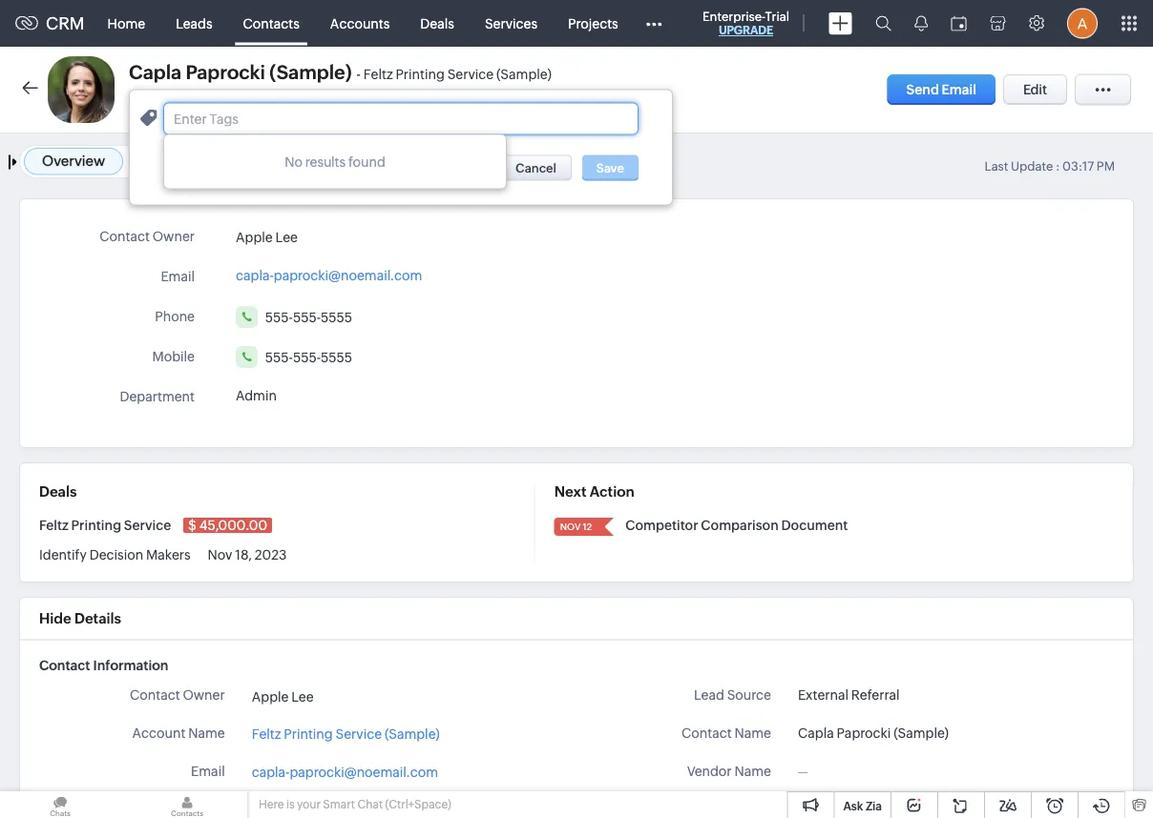 Task type: describe. For each thing, give the bounding box(es) containing it.
0 vertical spatial feltz printing service (sample) link
[[364, 66, 552, 83]]

home link
[[92, 0, 160, 46]]

nov for nov 18, 2023
[[208, 548, 232, 563]]

leads
[[176, 16, 212, 31]]

competitor
[[625, 518, 698, 534]]

nov 12
[[560, 522, 592, 533]]

send
[[906, 82, 939, 97]]

:
[[1056, 159, 1060, 174]]

identify decision makers
[[39, 548, 193, 563]]

0 vertical spatial deals
[[420, 16, 454, 31]]

email inside button
[[942, 82, 976, 97]]

contacts
[[243, 16, 300, 31]]

lead source
[[694, 688, 771, 703]]

crm
[[46, 14, 85, 33]]

lee for printing
[[291, 689, 314, 705]]

capla paprocki (sample) - feltz printing service (sample)
[[129, 62, 552, 84]]

enterprise-
[[703, 9, 765, 23]]

lead
[[694, 688, 724, 703]]

paprocki for capla paprocki (sample)
[[837, 726, 891, 742]]

calendar image
[[951, 16, 967, 31]]

zia
[[866, 800, 882, 813]]

external referral
[[798, 688, 900, 703]]

contact name
[[682, 726, 771, 741]]

contact information
[[39, 658, 168, 673]]

trial
[[765, 9, 789, 23]]

capla- for capla-paprocki@noemail.com "link" to the top
[[236, 268, 274, 283]]

next
[[554, 484, 587, 501]]

paprocki@noemail.com for capla-paprocki@noemail.com "link" to the top
[[274, 268, 422, 283]]

capla for capla paprocki (sample) - feltz printing service (sample)
[[129, 62, 181, 84]]

lee for paprocki@noemail.com
[[275, 229, 298, 245]]

external
[[798, 688, 849, 703]]

here is your smart chat (ctrl+space)
[[259, 799, 451, 812]]

0 vertical spatial phone
[[155, 309, 195, 324]]

comparison
[[701, 518, 779, 534]]

name for contact name
[[734, 726, 771, 741]]

contact down hide
[[39, 658, 90, 673]]

hide
[[39, 611, 71, 628]]

results
[[305, 154, 346, 169]]

contact owner for account name
[[130, 688, 225, 703]]

timeline link
[[146, 153, 203, 169]]

chat
[[357, 799, 383, 812]]

$
[[188, 518, 197, 534]]

email for capla-paprocki@noemail.com "link" to the top
[[161, 269, 195, 284]]

printing inside capla paprocki (sample) - feltz printing service (sample)
[[396, 67, 445, 82]]

contacts image
[[127, 792, 247, 819]]

Other Modules field
[[634, 8, 675, 39]]

(ctrl+space)
[[385, 799, 451, 812]]

update
[[1011, 159, 1053, 174]]

capla-paprocki@noemail.com for capla-paprocki@noemail.com "link" to the top
[[236, 268, 422, 283]]

decision
[[89, 548, 143, 563]]

owner for email
[[152, 229, 195, 244]]

capla for capla paprocki (sample)
[[798, 726, 834, 742]]

smart
[[323, 799, 355, 812]]

account name
[[132, 726, 225, 742]]

create menu image
[[829, 12, 852, 35]]

ask
[[843, 800, 863, 813]]

accounts
[[330, 16, 390, 31]]

service for feltz printing service (sample)
[[336, 727, 382, 742]]

0 vertical spatial capla-paprocki@noemail.com link
[[236, 262, 422, 283]]

here
[[259, 799, 284, 812]]

cancel button
[[500, 155, 572, 181]]

(sample) inside capla paprocki (sample) - feltz printing service (sample)
[[496, 67, 552, 82]]

projects link
[[553, 0, 634, 46]]

(sample) left -
[[269, 62, 352, 84]]

vendor
[[687, 764, 732, 779]]

capla- for the bottom capla-paprocki@noemail.com "link"
[[252, 765, 290, 780]]

$ 45,000.00
[[188, 518, 267, 534]]

contact owner for email
[[100, 229, 195, 244]]

1 vertical spatial phone
[[185, 803, 225, 818]]

next action
[[554, 484, 634, 501]]

save
[[596, 161, 624, 175]]

contact down lead
[[682, 726, 732, 741]]

overview link
[[42, 153, 105, 169]]

paprocki@noemail.com for the bottom capla-paprocki@noemail.com "link"
[[290, 765, 438, 780]]

details
[[74, 611, 121, 628]]

services link
[[470, 0, 553, 46]]

chats image
[[0, 792, 120, 819]]

(sample) down referral
[[894, 726, 949, 742]]

edit button
[[1003, 74, 1067, 105]]

identify
[[39, 548, 87, 563]]

ask zia
[[843, 800, 882, 813]]

name for vendor name
[[734, 764, 771, 779]]

save button
[[582, 155, 639, 181]]

cancel
[[515, 161, 557, 175]]

name for account name
[[188, 726, 225, 742]]

search element
[[864, 0, 903, 47]]

signals image
[[914, 15, 928, 31]]

capla-paprocki@noemail.com for the bottom capla-paprocki@noemail.com "link"
[[252, 765, 438, 780]]

projects
[[568, 16, 618, 31]]

feltz for feltz printing service (sample)
[[252, 727, 281, 742]]

Enter Tags text field
[[174, 111, 605, 126]]

apple for capla-
[[236, 229, 273, 245]]



Task type: vqa. For each thing, say whether or not it's contained in the screenshot.
Company Details within the 'General' region
no



Task type: locate. For each thing, give the bounding box(es) containing it.
email up contacts image
[[191, 764, 225, 780]]

555-555-5555
[[265, 310, 352, 325], [265, 350, 352, 365]]

0 vertical spatial paprocki
[[186, 62, 265, 84]]

0 vertical spatial capla-paprocki@noemail.com
[[236, 268, 422, 283]]

email right send
[[942, 82, 976, 97]]

1 vertical spatial feltz
[[39, 518, 69, 534]]

profile element
[[1056, 0, 1109, 46]]

feltz up identify
[[39, 518, 69, 534]]

1 vertical spatial email
[[161, 269, 195, 284]]

1 vertical spatial paprocki@noemail.com
[[290, 765, 438, 780]]

hide details
[[39, 611, 121, 628]]

lee
[[275, 229, 298, 245], [291, 689, 314, 705]]

feltz for feltz printing service
[[39, 518, 69, 534]]

overview
[[42, 153, 105, 169]]

1 vertical spatial nov
[[208, 548, 232, 563]]

feltz printing service (sample) link down deals link
[[364, 66, 552, 83]]

capla down external at the right of the page
[[798, 726, 834, 742]]

45,000.00
[[199, 518, 267, 534]]

None field
[[163, 102, 639, 135]]

name right the vendor on the right of page
[[734, 764, 771, 779]]

lee up the feltz printing service (sample)
[[291, 689, 314, 705]]

0 horizontal spatial deals
[[39, 484, 77, 501]]

name down source
[[734, 726, 771, 741]]

5555 for mobile
[[321, 350, 352, 365]]

competitor comparison document
[[625, 518, 848, 534]]

feltz printing service (sample) link
[[364, 66, 552, 83], [252, 724, 440, 744]]

1 vertical spatial owner
[[183, 688, 225, 703]]

0 vertical spatial paprocki@noemail.com
[[274, 268, 422, 283]]

0 vertical spatial contact owner
[[100, 229, 195, 244]]

contact owner
[[100, 229, 195, 244], [130, 688, 225, 703]]

competitor comparison document link
[[625, 518, 848, 534]]

owner for account name
[[183, 688, 225, 703]]

paprocki@noemail.com
[[274, 268, 422, 283], [290, 765, 438, 780]]

1 vertical spatial 5555
[[321, 350, 352, 365]]

555-555-5555 for phone
[[265, 310, 352, 325]]

0 horizontal spatial printing
[[71, 518, 121, 534]]

0 vertical spatial owner
[[152, 229, 195, 244]]

capla down home link
[[129, 62, 181, 84]]

crm link
[[15, 14, 85, 33]]

capla
[[129, 62, 181, 84], [798, 726, 834, 742]]

apple
[[236, 229, 273, 245], [252, 689, 289, 705]]

contact owner down "timeline" link
[[100, 229, 195, 244]]

1 vertical spatial contact owner
[[130, 688, 225, 703]]

paprocki
[[186, 62, 265, 84], [837, 726, 891, 742]]

printing up your on the bottom left of the page
[[284, 727, 333, 742]]

referral
[[851, 688, 900, 703]]

nov left 18,
[[208, 548, 232, 563]]

2 horizontal spatial feltz
[[364, 67, 393, 82]]

2023
[[255, 548, 287, 563]]

2 vertical spatial feltz
[[252, 727, 281, 742]]

create menu element
[[817, 0, 864, 46]]

1 vertical spatial capla-paprocki@noemail.com
[[252, 765, 438, 780]]

contact down "information"
[[130, 688, 180, 703]]

paprocki for capla paprocki (sample) - feltz printing service (sample)
[[186, 62, 265, 84]]

feltz printing service
[[39, 518, 174, 534]]

2 horizontal spatial service
[[447, 67, 494, 82]]

department
[[120, 389, 195, 404]]

feltz
[[364, 67, 393, 82], [39, 518, 69, 534], [252, 727, 281, 742]]

last
[[985, 159, 1008, 174]]

1 horizontal spatial deals
[[420, 16, 454, 31]]

nov 18, 2023
[[208, 548, 287, 563]]

signals element
[[903, 0, 939, 47]]

deals up feltz printing service link
[[39, 484, 77, 501]]

18,
[[235, 548, 252, 563]]

feltz printing service link
[[39, 518, 174, 534]]

contact down "timeline"
[[100, 229, 150, 244]]

1 vertical spatial service
[[124, 518, 171, 534]]

1 vertical spatial printing
[[71, 518, 121, 534]]

12
[[583, 522, 592, 533]]

1 horizontal spatial capla
[[798, 726, 834, 742]]

1 vertical spatial paprocki
[[837, 726, 891, 742]]

service
[[447, 67, 494, 82], [124, 518, 171, 534], [336, 727, 382, 742]]

deals
[[420, 16, 454, 31], [39, 484, 77, 501]]

printing for feltz printing service
[[71, 518, 121, 534]]

1 vertical spatial 555-555-5555
[[265, 350, 352, 365]]

2 5555 from the top
[[321, 350, 352, 365]]

action
[[590, 484, 634, 501]]

feltz right -
[[364, 67, 393, 82]]

lee down no
[[275, 229, 298, 245]]

2 vertical spatial printing
[[284, 727, 333, 742]]

0 vertical spatial apple lee
[[236, 229, 298, 245]]

capla-paprocki@noemail.com
[[236, 268, 422, 283], [252, 765, 438, 780]]

owner down "timeline" link
[[152, 229, 195, 244]]

mobile
[[152, 349, 195, 364]]

feltz printing service (sample) link up smart
[[252, 724, 440, 744]]

timeline
[[146, 153, 203, 169]]

no
[[285, 154, 303, 169]]

upgrade
[[719, 24, 773, 37]]

paprocki down leads link
[[186, 62, 265, 84]]

(sample) down services
[[496, 67, 552, 82]]

1 vertical spatial apple
[[252, 689, 289, 705]]

1 horizontal spatial service
[[336, 727, 382, 742]]

1 horizontal spatial nov
[[560, 522, 581, 533]]

deals link
[[405, 0, 470, 46]]

1 555-555-5555 from the top
[[265, 310, 352, 325]]

leads link
[[160, 0, 228, 46]]

feltz inside capla paprocki (sample) - feltz printing service (sample)
[[364, 67, 393, 82]]

contact owner up account name
[[130, 688, 225, 703]]

service inside capla paprocki (sample) - feltz printing service (sample)
[[447, 67, 494, 82]]

0 vertical spatial printing
[[396, 67, 445, 82]]

nov for nov 12
[[560, 522, 581, 533]]

contact
[[100, 229, 150, 244], [39, 658, 90, 673], [130, 688, 180, 703], [682, 726, 732, 741]]

0 vertical spatial capla
[[129, 62, 181, 84]]

source
[[727, 688, 771, 703]]

no results found
[[285, 154, 385, 169]]

03:17
[[1062, 159, 1094, 174]]

email for the bottom capla-paprocki@noemail.com "link"
[[191, 764, 225, 780]]

capla paprocki (sample)
[[798, 726, 949, 742]]

0 vertical spatial 555-555-5555
[[265, 310, 352, 325]]

2 vertical spatial email
[[191, 764, 225, 780]]

paprocki down referral
[[837, 726, 891, 742]]

service down deals link
[[447, 67, 494, 82]]

apple lee
[[236, 229, 298, 245], [252, 689, 314, 705]]

555-555-5555 for mobile
[[265, 350, 352, 365]]

is
[[286, 799, 295, 812]]

1 vertical spatial capla-paprocki@noemail.com link
[[252, 763, 438, 783]]

2 555-555-5555 from the top
[[265, 350, 352, 365]]

printing up identify decision makers
[[71, 518, 121, 534]]

0 vertical spatial feltz
[[364, 67, 393, 82]]

printing for feltz printing service (sample)
[[284, 727, 333, 742]]

document
[[781, 518, 848, 534]]

contacts link
[[228, 0, 315, 46]]

(sample)
[[269, 62, 352, 84], [496, 67, 552, 82], [894, 726, 949, 742], [385, 727, 440, 742]]

nov left "12"
[[560, 522, 581, 533]]

search image
[[875, 15, 892, 31]]

services
[[485, 16, 537, 31]]

5555 for phone
[[321, 310, 352, 325]]

printing down deals link
[[396, 67, 445, 82]]

send email button
[[887, 74, 995, 105]]

printing inside feltz printing service (sample) link
[[284, 727, 333, 742]]

send email
[[906, 82, 976, 97]]

owner up account name
[[183, 688, 225, 703]]

1 vertical spatial feltz printing service (sample) link
[[252, 724, 440, 744]]

profile image
[[1067, 8, 1098, 39]]

admin
[[236, 388, 277, 404]]

last update : 03:17 pm
[[985, 159, 1115, 174]]

0 vertical spatial lee
[[275, 229, 298, 245]]

0 vertical spatial nov
[[560, 522, 581, 533]]

0 vertical spatial apple
[[236, 229, 273, 245]]

name
[[734, 726, 771, 741], [188, 726, 225, 742], [734, 764, 771, 779]]

information
[[93, 658, 168, 673]]

0 horizontal spatial capla
[[129, 62, 181, 84]]

-
[[356, 66, 361, 83]]

apple lee for paprocki@noemail.com
[[236, 229, 298, 245]]

0 horizontal spatial feltz
[[39, 518, 69, 534]]

0 horizontal spatial service
[[124, 518, 171, 534]]

5555
[[321, 310, 352, 325], [321, 350, 352, 365]]

phone left here at bottom left
[[185, 803, 225, 818]]

hide details link
[[39, 611, 121, 628]]

service up "here is your smart chat (ctrl+space)"
[[336, 727, 382, 742]]

deals left services
[[420, 16, 454, 31]]

1 vertical spatial lee
[[291, 689, 314, 705]]

owner
[[152, 229, 195, 244], [183, 688, 225, 703]]

account
[[132, 726, 186, 742]]

service for feltz printing service
[[124, 518, 171, 534]]

0 horizontal spatial paprocki
[[186, 62, 265, 84]]

0 horizontal spatial nov
[[208, 548, 232, 563]]

0 vertical spatial 5555
[[321, 310, 352, 325]]

feltz up here at bottom left
[[252, 727, 281, 742]]

vendor name
[[687, 764, 771, 779]]

edit
[[1023, 82, 1047, 97]]

1 horizontal spatial paprocki
[[837, 726, 891, 742]]

phone up mobile
[[155, 309, 195, 324]]

phone
[[155, 309, 195, 324], [185, 803, 225, 818]]

0 vertical spatial capla-
[[236, 268, 274, 283]]

0 vertical spatial service
[[447, 67, 494, 82]]

your
[[297, 799, 321, 812]]

makers
[[146, 548, 191, 563]]

2 horizontal spatial printing
[[396, 67, 445, 82]]

1 vertical spatial capla
[[798, 726, 834, 742]]

service up makers
[[124, 518, 171, 534]]

1 5555 from the top
[[321, 310, 352, 325]]

1 vertical spatial capla-
[[252, 765, 290, 780]]

2 vertical spatial service
[[336, 727, 382, 742]]

email up mobile
[[161, 269, 195, 284]]

1 horizontal spatial feltz
[[252, 727, 281, 742]]

1 vertical spatial apple lee
[[252, 689, 314, 705]]

capla-
[[236, 268, 274, 283], [252, 765, 290, 780]]

home
[[107, 16, 145, 31]]

pm
[[1097, 159, 1115, 174]]

(sample) up (ctrl+space)
[[385, 727, 440, 742]]

found
[[348, 154, 385, 169]]

1 vertical spatial deals
[[39, 484, 77, 501]]

enterprise-trial upgrade
[[703, 9, 789, 37]]

apple lee down no
[[236, 229, 298, 245]]

apple lee for printing
[[252, 689, 314, 705]]

name right account on the bottom
[[188, 726, 225, 742]]

apple lee up the feltz printing service (sample)
[[252, 689, 314, 705]]

1 horizontal spatial printing
[[284, 727, 333, 742]]

apple for feltz
[[252, 689, 289, 705]]

feltz printing service (sample)
[[252, 727, 440, 742]]

0 vertical spatial email
[[942, 82, 976, 97]]

accounts link
[[315, 0, 405, 46]]

nov
[[560, 522, 581, 533], [208, 548, 232, 563]]



